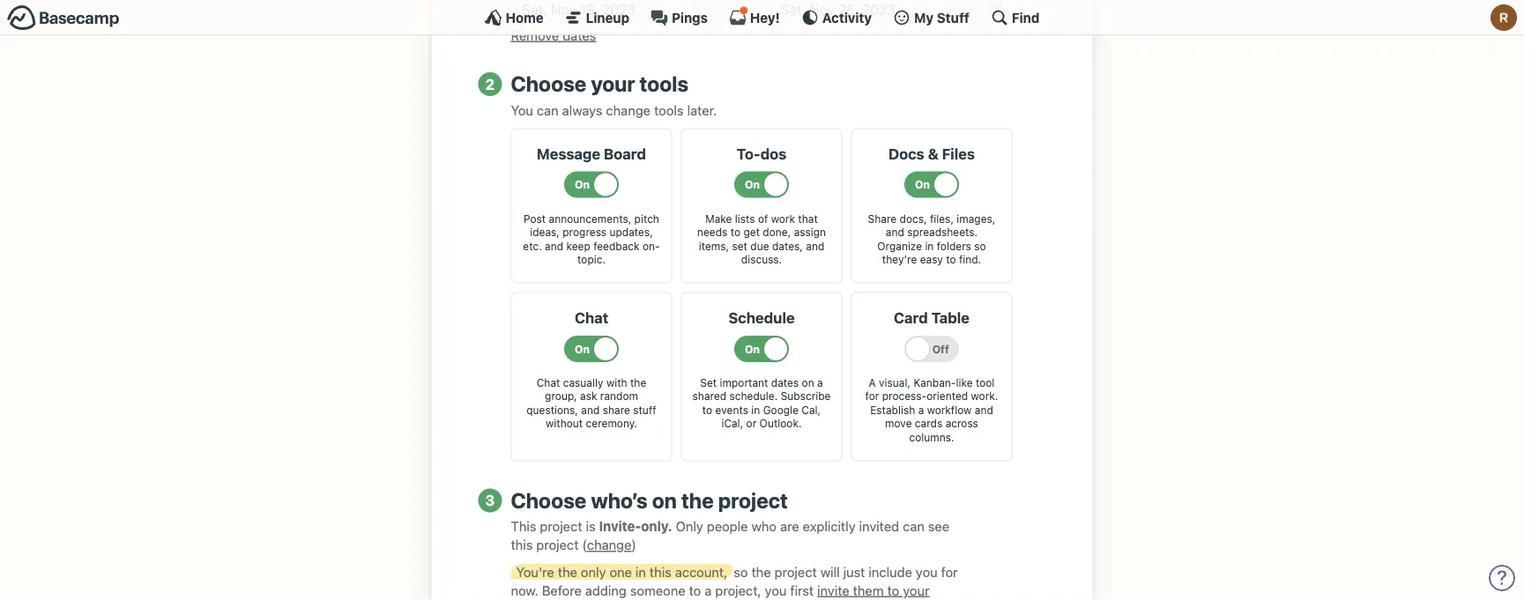 Task type: vqa. For each thing, say whether or not it's contained in the screenshot.
the bottom this
yes



Task type: describe. For each thing, give the bounding box(es) containing it.
stuff
[[633, 404, 656, 416]]

main element
[[0, 0, 1524, 35]]

choose for choose your tools
[[511, 71, 587, 96]]

share
[[868, 212, 897, 225]]

message
[[537, 145, 600, 162]]

home
[[506, 10, 544, 25]]

will
[[820, 564, 840, 580]]

message board
[[537, 145, 646, 162]]

dos
[[760, 145, 787, 162]]

needs
[[697, 226, 728, 238]]

1 choose date… field from the left
[[511, 0, 755, 21]]

work.
[[971, 390, 998, 402]]

remove
[[511, 27, 559, 43]]

this project is invite-only.
[[511, 519, 672, 534]]

people
[[707, 519, 748, 534]]

to inside set important dates on a shared schedule. subscribe to events in google cal, ical, or outlook.
[[702, 404, 712, 416]]

later.
[[687, 102, 717, 118]]

in inside share docs, files, images, and spreadsheets. organize in folders so they're easy to find.
[[925, 240, 934, 252]]

process-
[[882, 390, 927, 402]]

assign
[[794, 226, 826, 238]]

0 horizontal spatial in
[[636, 564, 646, 580]]

pitch
[[634, 212, 659, 225]]

post announcements, pitch ideas, progress updates, etc. and keep feedback on- topic.
[[523, 212, 660, 266]]

topic.
[[577, 253, 606, 266]]

invite them to your
[[511, 583, 930, 600]]

get
[[744, 226, 760, 238]]

can inside only people who are explicitly invited can see this project (
[[903, 519, 925, 534]]

pings
[[672, 10, 708, 25]]

files
[[942, 145, 975, 162]]

images,
[[957, 212, 996, 225]]

the inside chat casually with the group, ask random questions, and share stuff without ceremony.
[[630, 376, 646, 389]]

)
[[632, 537, 636, 553]]

ask
[[580, 390, 597, 402]]

project up who in the bottom of the page
[[718, 488, 788, 513]]

pings button
[[651, 9, 708, 26]]

schedule
[[729, 309, 795, 326]]

done,
[[763, 226, 791, 238]]

to-dos
[[737, 145, 787, 162]]

events
[[715, 404, 748, 416]]

a inside so the project will just include you for now. before adding someone to a project, you first
[[705, 583, 712, 598]]

the inside so the project will just include you for now. before adding someone to a project, you first
[[752, 564, 771, 580]]

2
[[486, 75, 495, 92]]

chat casually with the group, ask random questions, and share stuff without ceremony.
[[527, 376, 656, 430]]

make
[[705, 212, 732, 225]]

account,
[[675, 564, 728, 580]]

etc.
[[523, 240, 542, 252]]

(
[[582, 537, 587, 553]]

ceremony.
[[586, 418, 637, 430]]

share
[[603, 404, 630, 416]]

my
[[914, 10, 934, 25]]

visual,
[[879, 376, 911, 389]]

or
[[746, 418, 757, 430]]

find button
[[991, 9, 1040, 26]]

ideas,
[[530, 226, 560, 238]]

establish
[[870, 404, 915, 416]]

board
[[604, 145, 646, 162]]

dates inside set important dates on a shared schedule. subscribe to events in google cal, ical, or outlook.
[[771, 376, 799, 389]]

set
[[732, 240, 748, 252]]

a inside set important dates on a shared schedule. subscribe to events in google cal, ical, or outlook.
[[817, 376, 823, 389]]

cal,
[[802, 404, 821, 416]]

remove dates link
[[511, 27, 596, 43]]

discuss.
[[741, 253, 782, 266]]

feedback
[[593, 240, 640, 252]]

choose for choose who's on the project
[[511, 488, 587, 513]]

is
[[586, 519, 596, 534]]

project inside only people who are explicitly invited can see this project (
[[536, 537, 579, 553]]

to inside make lists of work that needs to get done, assign items, set due dates, and discuss.
[[731, 226, 741, 238]]

items,
[[699, 240, 729, 252]]

explicitly
[[803, 519, 856, 534]]

move
[[885, 418, 912, 430]]

you're the only one in this account,
[[516, 564, 728, 580]]

schedule.
[[729, 390, 778, 402]]

find
[[1012, 10, 1040, 25]]

and inside make lists of work that needs to get done, assign items, set due dates, and discuss.
[[806, 240, 824, 252]]

see
[[928, 519, 950, 534]]

project left is on the bottom of page
[[540, 519, 582, 534]]

dates,
[[772, 240, 803, 252]]

invite-
[[599, 519, 641, 534]]

1 vertical spatial on
[[652, 488, 677, 513]]

folders
[[937, 240, 971, 252]]

columns.
[[909, 431, 954, 444]]

and inside a visual, kanban-like tool for process-oriented work. establish a workflow and move cards across columns.
[[975, 404, 993, 416]]

ruby image
[[1491, 4, 1517, 31]]

remove dates
[[511, 27, 596, 43]]

chat for chat
[[575, 309, 608, 326]]

before
[[542, 583, 582, 598]]

choose your tools
[[511, 71, 689, 96]]

with
[[606, 376, 627, 389]]

invited
[[859, 519, 899, 534]]

adding
[[585, 583, 627, 598]]

keep
[[566, 240, 590, 252]]

easy
[[920, 253, 943, 266]]

2 choose date… field from the left
[[769, 0, 1013, 21]]

outlook.
[[760, 418, 802, 430]]

this
[[511, 519, 536, 534]]

you can always change tools later.
[[511, 102, 717, 118]]

make lists of work that needs to get done, assign items, set due dates, and discuss.
[[697, 212, 826, 266]]



Task type: locate. For each thing, give the bounding box(es) containing it.
1 vertical spatial chat
[[537, 376, 560, 389]]

change link
[[587, 537, 632, 553]]

0 vertical spatial tools
[[640, 71, 689, 96]]

2 vertical spatial a
[[705, 583, 712, 598]]

0 vertical spatial you
[[916, 564, 938, 580]]

to inside so the project will just include you for now. before adding someone to a project, you first
[[689, 583, 701, 598]]

on up only.
[[652, 488, 677, 513]]

organize
[[877, 240, 922, 252]]

2 horizontal spatial in
[[925, 240, 934, 252]]

and inside share docs, files, images, and spreadsheets. organize in folders so they're easy to find.
[[886, 226, 904, 238]]

first
[[790, 583, 814, 598]]

share docs, files, images, and spreadsheets. organize in folders so they're easy to find.
[[868, 212, 996, 266]]

subscribe
[[781, 390, 831, 402]]

0 vertical spatial your
[[591, 71, 635, 96]]

the right with
[[630, 376, 646, 389]]

so up project,
[[734, 564, 748, 580]]

a
[[817, 376, 823, 389], [918, 404, 924, 416], [705, 583, 712, 598]]

your
[[591, 71, 635, 96], [903, 583, 930, 598]]

1 vertical spatial tools
[[654, 102, 684, 118]]

so
[[974, 240, 986, 252], [734, 564, 748, 580]]

change )
[[587, 537, 636, 553]]

0 vertical spatial for
[[865, 390, 879, 402]]

card table
[[894, 309, 970, 326]]

ical,
[[721, 418, 743, 430]]

and down assign at right top
[[806, 240, 824, 252]]

for inside so the project will just include you for now. before adding someone to a project, you first
[[941, 564, 958, 580]]

so up find.
[[974, 240, 986, 252]]

0 horizontal spatial choose date… field
[[511, 0, 755, 21]]

a down account,
[[705, 583, 712, 598]]

1 vertical spatial this
[[650, 564, 672, 580]]

a up 'cards'
[[918, 404, 924, 416]]

1 horizontal spatial a
[[817, 376, 823, 389]]

and inside chat casually with the group, ask random questions, and share stuff without ceremony.
[[581, 404, 600, 416]]

the up project,
[[752, 564, 771, 580]]

project,
[[715, 583, 761, 598]]

dates down the lineup link
[[563, 27, 596, 43]]

you
[[916, 564, 938, 580], [765, 583, 787, 598]]

1 vertical spatial dates
[[771, 376, 799, 389]]

change down invite-
[[587, 537, 632, 553]]

1 vertical spatial can
[[903, 519, 925, 534]]

this
[[511, 537, 533, 553], [650, 564, 672, 580]]

choose up this
[[511, 488, 587, 513]]

switch accounts image
[[7, 4, 120, 32]]

to down shared
[[702, 404, 712, 416]]

your up you can always change tools later.
[[591, 71, 635, 96]]

now.
[[511, 583, 538, 598]]

2 vertical spatial in
[[636, 564, 646, 580]]

0 horizontal spatial a
[[705, 583, 712, 598]]

chat
[[575, 309, 608, 326], [537, 376, 560, 389]]

one
[[610, 564, 632, 580]]

0 vertical spatial so
[[974, 240, 986, 252]]

cards
[[915, 418, 943, 430]]

them
[[853, 583, 884, 598]]

1 horizontal spatial chat
[[575, 309, 608, 326]]

stuff
[[937, 10, 970, 25]]

so inside so the project will just include you for now. before adding someone to a project, you first
[[734, 564, 748, 580]]

you
[[511, 102, 533, 118]]

you're
[[516, 564, 554, 580]]

shared
[[693, 390, 727, 402]]

and down ask on the left bottom
[[581, 404, 600, 416]]

1 horizontal spatial on
[[802, 376, 814, 389]]

this inside only people who are explicitly invited can see this project (
[[511, 537, 533, 553]]

0 horizontal spatial for
[[865, 390, 879, 402]]

can left see
[[903, 519, 925, 534]]

in down schedule.
[[751, 404, 760, 416]]

so the project will just include you for now. before adding someone to a project, you first
[[511, 564, 958, 598]]

0 vertical spatial choose
[[511, 71, 587, 96]]

post
[[524, 212, 546, 225]]

0 horizontal spatial this
[[511, 537, 533, 553]]

this up someone
[[650, 564, 672, 580]]

1 horizontal spatial this
[[650, 564, 672, 580]]

on inside set important dates on a shared schedule. subscribe to events in google cal, ical, or outlook.
[[802, 376, 814, 389]]

to down account,
[[689, 583, 701, 598]]

0 horizontal spatial your
[[591, 71, 635, 96]]

1 horizontal spatial so
[[974, 240, 986, 252]]

invite
[[817, 583, 850, 598]]

without
[[546, 418, 583, 430]]

files,
[[930, 212, 954, 225]]

0 vertical spatial dates
[[563, 27, 596, 43]]

1 horizontal spatial for
[[941, 564, 958, 580]]

1 vertical spatial change
[[587, 537, 632, 553]]

to
[[731, 226, 741, 238], [946, 253, 956, 266], [702, 404, 712, 416], [689, 583, 701, 598], [887, 583, 899, 598]]

in inside set important dates on a shared schedule. subscribe to events in google cal, ical, or outlook.
[[751, 404, 760, 416]]

0 horizontal spatial on
[[652, 488, 677, 513]]

just
[[843, 564, 865, 580]]

table
[[931, 309, 970, 326]]

to down include
[[887, 583, 899, 598]]

in
[[925, 240, 934, 252], [751, 404, 760, 416], [636, 564, 646, 580]]

to up set
[[731, 226, 741, 238]]

always
[[562, 102, 603, 118]]

in right one
[[636, 564, 646, 580]]

change down choose your tools
[[606, 102, 651, 118]]

include
[[869, 564, 912, 580]]

1 vertical spatial you
[[765, 583, 787, 598]]

for down see
[[941, 564, 958, 580]]

1 vertical spatial so
[[734, 564, 748, 580]]

for
[[865, 390, 879, 402], [941, 564, 958, 580]]

and down work.
[[975, 404, 993, 416]]

who
[[752, 519, 777, 534]]

0 horizontal spatial so
[[734, 564, 748, 580]]

dates
[[563, 27, 596, 43], [771, 376, 799, 389]]

progress
[[563, 226, 607, 238]]

project inside so the project will just include you for now. before adding someone to a project, you first
[[775, 564, 817, 580]]

of
[[758, 212, 768, 225]]

1 horizontal spatial your
[[903, 583, 930, 598]]

for inside a visual, kanban-like tool for process-oriented work. establish a workflow and move cards across columns.
[[865, 390, 879, 402]]

activity
[[822, 10, 872, 25]]

0 vertical spatial change
[[606, 102, 651, 118]]

updates,
[[610, 226, 653, 238]]

set important dates on a shared schedule. subscribe to events in google cal, ical, or outlook.
[[693, 376, 831, 430]]

project left ( at the left
[[536, 537, 579, 553]]

1 horizontal spatial you
[[916, 564, 938, 580]]

tools up later.
[[640, 71, 689, 96]]

1 vertical spatial in
[[751, 404, 760, 416]]

lineup
[[586, 10, 629, 25]]

on up the subscribe
[[802, 376, 814, 389]]

so inside share docs, files, images, and spreadsheets. organize in folders so they're easy to find.
[[974, 240, 986, 252]]

0 horizontal spatial you
[[765, 583, 787, 598]]

choose up you
[[511, 71, 587, 96]]

are
[[780, 519, 799, 534]]

1 vertical spatial for
[[941, 564, 958, 580]]

1 horizontal spatial can
[[903, 519, 925, 534]]

you left the first
[[765, 583, 787, 598]]

project up the first
[[775, 564, 817, 580]]

announcements,
[[549, 212, 631, 225]]

spreadsheets.
[[907, 226, 978, 238]]

can right you
[[537, 102, 559, 118]]

0 vertical spatial this
[[511, 537, 533, 553]]

to-
[[737, 145, 760, 162]]

0 vertical spatial on
[[802, 376, 814, 389]]

0 horizontal spatial can
[[537, 102, 559, 118]]

work
[[771, 212, 795, 225]]

1 choose from the top
[[511, 71, 587, 96]]

Choose date… field
[[511, 0, 755, 21], [769, 0, 1013, 21]]

you right include
[[916, 564, 938, 580]]

tools left later.
[[654, 102, 684, 118]]

to down folders
[[946, 253, 956, 266]]

your inside invite them to your
[[903, 583, 930, 598]]

to inside share docs, files, images, and spreadsheets. organize in folders so they're easy to find.
[[946, 253, 956, 266]]

chat for chat casually with the group, ask random questions, and share stuff without ceremony.
[[537, 376, 560, 389]]

0 vertical spatial can
[[537, 102, 559, 118]]

0 vertical spatial in
[[925, 240, 934, 252]]

this down this
[[511, 537, 533, 553]]

questions,
[[527, 404, 578, 416]]

0 horizontal spatial chat
[[537, 376, 560, 389]]

and down ideas,
[[545, 240, 563, 252]]

1 horizontal spatial choose date… field
[[769, 0, 1013, 21]]

my stuff
[[914, 10, 970, 25]]

who's
[[591, 488, 648, 513]]

for down "a"
[[865, 390, 879, 402]]

docs,
[[900, 212, 927, 225]]

that
[[798, 212, 818, 225]]

workflow
[[927, 404, 972, 416]]

can
[[537, 102, 559, 118], [903, 519, 925, 534]]

2 choose from the top
[[511, 488, 587, 513]]

a
[[869, 376, 876, 389]]

only people who are explicitly invited can see this project (
[[511, 519, 950, 553]]

0 vertical spatial chat
[[575, 309, 608, 326]]

the up before
[[558, 564, 577, 580]]

lists
[[735, 212, 755, 225]]

dates up the subscribe
[[771, 376, 799, 389]]

and inside 'post announcements, pitch ideas, progress updates, etc. and keep feedback on- topic.'
[[545, 240, 563, 252]]

the up only
[[681, 488, 714, 513]]

casually
[[563, 376, 603, 389]]

project
[[718, 488, 788, 513], [540, 519, 582, 534], [536, 537, 579, 553], [775, 564, 817, 580]]

0 vertical spatial a
[[817, 376, 823, 389]]

a inside a visual, kanban-like tool for process-oriented work. establish a workflow and move cards across columns.
[[918, 404, 924, 416]]

a visual, kanban-like tool for process-oriented work. establish a workflow and move cards across columns.
[[865, 376, 998, 444]]

only
[[676, 519, 703, 534]]

chat up group,
[[537, 376, 560, 389]]

hey!
[[750, 10, 780, 25]]

chat down topic.
[[575, 309, 608, 326]]

1 vertical spatial your
[[903, 583, 930, 598]]

choose
[[511, 71, 587, 96], [511, 488, 587, 513]]

hey! button
[[729, 6, 780, 26]]

a up the subscribe
[[817, 376, 823, 389]]

to inside invite them to your
[[887, 583, 899, 598]]

tools
[[640, 71, 689, 96], [654, 102, 684, 118]]

1 horizontal spatial in
[[751, 404, 760, 416]]

your down include
[[903, 583, 930, 598]]

group,
[[545, 390, 577, 402]]

0 horizontal spatial dates
[[563, 27, 596, 43]]

1 vertical spatial choose
[[511, 488, 587, 513]]

2 horizontal spatial a
[[918, 404, 924, 416]]

1 horizontal spatial dates
[[771, 376, 799, 389]]

in up easy
[[925, 240, 934, 252]]

someone
[[630, 583, 686, 598]]

1 vertical spatial a
[[918, 404, 924, 416]]

they're
[[882, 253, 917, 266]]

and up organize
[[886, 226, 904, 238]]

chat inside chat casually with the group, ask random questions, and share stuff without ceremony.
[[537, 376, 560, 389]]

invite them to your link
[[511, 583, 930, 600]]

lineup link
[[565, 9, 629, 26]]



